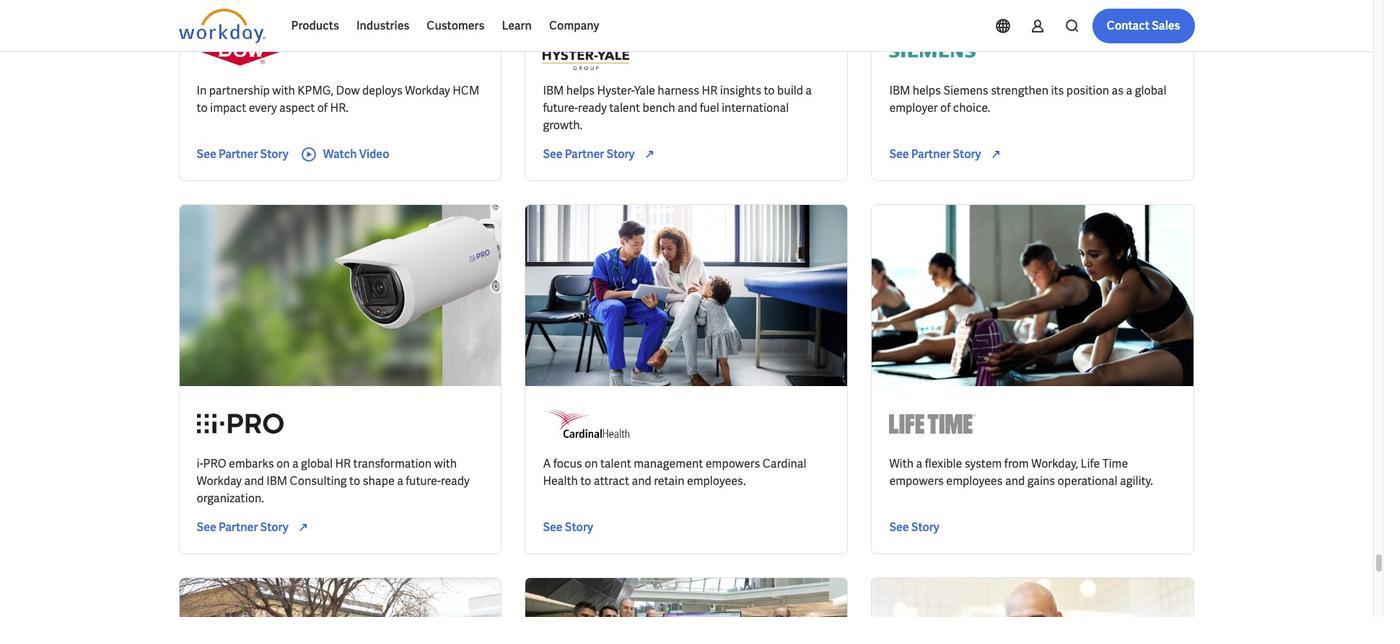 Task type: vqa. For each thing, say whether or not it's contained in the screenshot.
Products dropdown button
yes



Task type: describe. For each thing, give the bounding box(es) containing it.
to inside ibm helps hyster-yale harness hr insights to build a future-ready talent bench and fuel international growth.
[[764, 83, 775, 98]]

see down organization.
[[197, 520, 216, 535]]

ibm for ibm helps hyster-yale harness hr insights to build a future-ready talent bench and fuel international growth.
[[543, 83, 564, 98]]

see down the growth.
[[543, 147, 563, 162]]

every
[[249, 101, 277, 116]]

partner for i-pro embarks on a global hr transformation with workday and ibm consulting to shape a future-ready organization.
[[219, 520, 258, 535]]

see partner story link down the impact on the left top of page
[[197, 146, 289, 163]]

a focus on talent management empowers cardinal health to attract and retain employees.
[[543, 456, 807, 489]]

workday inside i-pro embarks on a global hr transformation with workday and ibm consulting to shape a future-ready organization.
[[197, 474, 242, 489]]

industry button
[[255, 8, 334, 37]]

more button
[[484, 8, 548, 37]]

on inside i-pro embarks on a global hr transformation with workday and ibm consulting to shape a future-ready organization.
[[276, 456, 290, 472]]

hr inside i-pro embarks on a global hr transformation with workday and ibm consulting to shape a future-ready organization.
[[335, 456, 351, 472]]

contact
[[1107, 18, 1150, 33]]

ibm helps siemens strengthen its position as a global employer of choice.
[[890, 83, 1167, 116]]

a inside ibm helps siemens strengthen its position as a global employer of choice.
[[1127, 83, 1133, 98]]

partner for ibm helps siemens strengthen its position as a global employer of choice.
[[912, 147, 951, 162]]

and inside ibm helps hyster-yale harness hr insights to build a future-ready talent bench and fuel international growth.
[[678, 101, 698, 116]]

workday inside in partnership with kpmg, dow deploys workday hcm to impact every aspect of hr.
[[405, 83, 450, 98]]

i-
[[197, 456, 203, 472]]

story down flexible
[[912, 520, 940, 535]]

video
[[359, 147, 389, 162]]

consulting
[[290, 474, 347, 489]]

outcome
[[400, 16, 443, 29]]

story down organization.
[[260, 520, 289, 535]]

hr inside ibm helps hyster-yale harness hr insights to build a future-ready talent bench and fuel international growth.
[[702, 83, 718, 98]]

ready inside ibm helps hyster-yale harness hr insights to build a future-ready talent bench and fuel international growth.
[[578, 101, 607, 116]]

story down health
[[565, 520, 593, 535]]

to inside in partnership with kpmg, dow deploys workday hcm to impact every aspect of hr.
[[197, 101, 208, 116]]

cardinal
[[763, 456, 807, 472]]

in
[[197, 83, 207, 98]]

all
[[591, 16, 603, 29]]

impact
[[210, 101, 246, 116]]

future- inside i-pro embarks on a global hr transformation with workday and ibm consulting to shape a future-ready organization.
[[406, 474, 441, 489]]

harness
[[658, 83, 700, 98]]

attract
[[594, 474, 630, 489]]

ibm helps hyster-yale harness hr insights to build a future-ready talent bench and fuel international growth.
[[543, 83, 812, 133]]

industries button
[[348, 9, 418, 43]]

siemens image
[[890, 31, 976, 71]]

customers button
[[418, 9, 493, 43]]

shape
[[363, 474, 395, 489]]

go to the homepage image
[[179, 9, 265, 43]]

aspect
[[279, 101, 315, 116]]

time
[[1103, 456, 1129, 472]]

yale
[[634, 83, 655, 98]]

helps for future-
[[567, 83, 595, 98]]

topic button
[[179, 8, 244, 37]]

see partner story link for ibm helps siemens strengthen its position as a global employer of choice.
[[890, 146, 1010, 163]]

see partner story for i-pro embarks on a global hr transformation with workday and ibm consulting to shape a future-ready organization.
[[197, 520, 289, 535]]

see partner story for ibm helps siemens strengthen its position as a global employer of choice.
[[890, 147, 981, 162]]

story down every at the left
[[260, 147, 289, 162]]

employees.
[[687, 474, 746, 489]]

a down transformation
[[397, 474, 404, 489]]

watch
[[323, 147, 357, 162]]

management
[[634, 456, 703, 472]]

contact sales link
[[1093, 9, 1195, 43]]

flexible
[[925, 456, 963, 472]]

see partner story link for ibm helps hyster-yale harness hr insights to build a future-ready talent bench and fuel international growth.
[[543, 146, 664, 163]]

gains
[[1028, 474, 1056, 489]]

build
[[778, 83, 803, 98]]

panasonic i-pro sensing solutions co., ltd. image
[[197, 404, 283, 444]]

talent inside a focus on talent management empowers cardinal health to attract and retain employees.
[[601, 456, 631, 472]]

employees
[[947, 474, 1003, 489]]

products
[[291, 18, 339, 33]]

fuel
[[700, 101, 719, 116]]

growth.
[[543, 118, 583, 133]]

see story link for to
[[543, 519, 593, 537]]

partner down the impact on the left top of page
[[219, 147, 258, 162]]

sales
[[1152, 18, 1181, 33]]

from
[[1005, 456, 1029, 472]]

a inside the with a flexible system from workday, life time empowers employees and gains operational agility.
[[916, 456, 923, 472]]

see down employer
[[890, 147, 909, 162]]

agility.
[[1120, 474, 1154, 489]]

life time, inc. image
[[890, 404, 976, 444]]

business outcome button
[[346, 8, 472, 37]]

system
[[965, 456, 1002, 472]]

future- inside ibm helps hyster-yale harness hr insights to build a future-ready talent bench and fuel international growth.
[[543, 101, 578, 116]]

a
[[543, 456, 551, 472]]

with inside i-pro embarks on a global hr transformation with workday and ibm consulting to shape a future-ready organization.
[[434, 456, 457, 472]]

hyster-
[[597, 83, 634, 98]]

on inside a focus on talent management empowers cardinal health to attract and retain employees.
[[585, 456, 598, 472]]

insights
[[720, 83, 762, 98]]

with
[[890, 456, 914, 472]]

of inside in partnership with kpmg, dow deploys workday hcm to impact every aspect of hr.
[[317, 101, 328, 116]]

partner for ibm helps hyster-yale harness hr insights to build a future-ready talent bench and fuel international growth.
[[565, 147, 604, 162]]

see partner story link for i-pro embarks on a global hr transformation with workday and ibm consulting to shape a future-ready organization.
[[197, 519, 317, 537]]

with inside in partnership with kpmg, dow deploys workday hcm to impact every aspect of hr.
[[272, 83, 295, 98]]



Task type: locate. For each thing, give the bounding box(es) containing it.
1 horizontal spatial see story link
[[890, 519, 940, 537]]

story down hyster- on the top left of the page
[[607, 147, 635, 162]]

0 horizontal spatial of
[[317, 101, 328, 116]]

story
[[260, 147, 289, 162], [607, 147, 635, 162], [953, 147, 981, 162], [260, 520, 289, 535], [565, 520, 593, 535], [912, 520, 940, 535]]

0 horizontal spatial on
[[276, 456, 290, 472]]

partner
[[219, 147, 258, 162], [565, 147, 604, 162], [912, 147, 951, 162], [219, 520, 258, 535]]

2 on from the left
[[585, 456, 598, 472]]

1 horizontal spatial of
[[941, 101, 951, 116]]

a inside ibm helps hyster-yale harness hr insights to build a future-ready talent bench and fuel international growth.
[[806, 83, 812, 98]]

a up consulting
[[292, 456, 299, 472]]

0 horizontal spatial see story link
[[543, 519, 593, 537]]

1 horizontal spatial workday
[[405, 83, 450, 98]]

of inside ibm helps siemens strengthen its position as a global employer of choice.
[[941, 101, 951, 116]]

talent inside ibm helps hyster-yale harness hr insights to build a future-ready talent bench and fuel international growth.
[[610, 101, 640, 116]]

1 horizontal spatial ibm
[[543, 83, 564, 98]]

0 vertical spatial global
[[1135, 83, 1167, 98]]

talent down hyster- on the top left of the page
[[610, 101, 640, 116]]

1 vertical spatial future-
[[406, 474, 441, 489]]

0 horizontal spatial global
[[301, 456, 333, 472]]

talent up attract
[[601, 456, 631, 472]]

see story down health
[[543, 520, 593, 535]]

see story
[[543, 520, 593, 535], [890, 520, 940, 535]]

see partner story link down the growth.
[[543, 146, 664, 163]]

clear all button
[[560, 8, 607, 37]]

2 helps from the left
[[913, 83, 941, 98]]

0 vertical spatial talent
[[610, 101, 640, 116]]

industries
[[357, 18, 410, 33]]

1 helps from the left
[[567, 83, 595, 98]]

workday,
[[1032, 456, 1079, 472]]

of left choice.
[[941, 101, 951, 116]]

global inside i-pro embarks on a global hr transformation with workday and ibm consulting to shape a future-ready organization.
[[301, 456, 333, 472]]

company button
[[541, 9, 608, 43]]

hr
[[702, 83, 718, 98], [335, 456, 351, 472]]

with
[[272, 83, 295, 98], [434, 456, 457, 472]]

see down health
[[543, 520, 563, 535]]

position
[[1067, 83, 1110, 98]]

organization.
[[197, 491, 264, 506]]

see down with
[[890, 520, 909, 535]]

0 horizontal spatial future-
[[406, 474, 441, 489]]

empowers inside a focus on talent management empowers cardinal health to attract and retain employees.
[[706, 456, 760, 472]]

and down embarks
[[244, 474, 264, 489]]

and down 'from'
[[1006, 474, 1025, 489]]

and inside the with a flexible system from workday, life time empowers employees and gains operational agility.
[[1006, 474, 1025, 489]]

ibm inside i-pro embarks on a global hr transformation with workday and ibm consulting to shape a future-ready organization.
[[267, 474, 287, 489]]

story down choice.
[[953, 147, 981, 162]]

ibm up the growth.
[[543, 83, 564, 98]]

pro
[[203, 456, 226, 472]]

customers
[[427, 18, 485, 33]]

0 horizontal spatial ready
[[441, 474, 470, 489]]

1 horizontal spatial global
[[1135, 83, 1167, 98]]

hcm
[[453, 83, 480, 98]]

2 see story from the left
[[890, 520, 940, 535]]

see story for empowers
[[890, 520, 940, 535]]

company
[[549, 18, 600, 33]]

1 of from the left
[[317, 101, 328, 116]]

2 see story link from the left
[[890, 519, 940, 537]]

ibm for ibm helps siemens strengthen its position as a global employer of choice.
[[890, 83, 911, 98]]

to
[[764, 83, 775, 98], [197, 101, 208, 116], [349, 474, 360, 489], [581, 474, 592, 489]]

see story link for empowers
[[890, 519, 940, 537]]

to left shape
[[349, 474, 360, 489]]

business outcome
[[357, 16, 443, 29]]

0 horizontal spatial empowers
[[706, 456, 760, 472]]

in partnership with kpmg, dow deploys workday hcm to impact every aspect of hr.
[[197, 83, 480, 116]]

embarks
[[229, 456, 274, 472]]

see story down with
[[890, 520, 940, 535]]

business
[[357, 16, 398, 29]]

0 horizontal spatial see story
[[543, 520, 593, 535]]

1 horizontal spatial ready
[[578, 101, 607, 116]]

1 horizontal spatial hr
[[702, 83, 718, 98]]

see partner story down the impact on the left top of page
[[197, 147, 289, 162]]

ibm up employer
[[890, 83, 911, 98]]

see partner story link
[[197, 146, 289, 163], [543, 146, 664, 163], [890, 146, 1010, 163], [197, 519, 317, 537]]

industry
[[267, 16, 305, 29]]

watch video link
[[300, 146, 389, 163]]

hyster-yale group, inc. image
[[543, 31, 630, 71]]

transformation
[[353, 456, 432, 472]]

hr up consulting
[[335, 456, 351, 472]]

as
[[1112, 83, 1124, 98]]

global up consulting
[[301, 456, 333, 472]]

ibm inside ibm helps siemens strengthen its position as a global employer of choice.
[[890, 83, 911, 98]]

see story link down with
[[890, 519, 940, 537]]

global
[[1135, 83, 1167, 98], [301, 456, 333, 472]]

choice.
[[954, 101, 991, 116]]

clear all
[[564, 16, 603, 29]]

1 on from the left
[[276, 456, 290, 472]]

1 horizontal spatial on
[[585, 456, 598, 472]]

future-
[[543, 101, 578, 116], [406, 474, 441, 489]]

clear
[[564, 16, 589, 29]]

1 horizontal spatial see story
[[890, 520, 940, 535]]

topic
[[190, 16, 215, 29]]

1 horizontal spatial helps
[[913, 83, 941, 98]]

health
[[543, 474, 578, 489]]

learn button
[[493, 9, 541, 43]]

with right transformation
[[434, 456, 457, 472]]

helps
[[567, 83, 595, 98], [913, 83, 941, 98]]

ibm down embarks
[[267, 474, 287, 489]]

1 vertical spatial with
[[434, 456, 457, 472]]

partner down employer
[[912, 147, 951, 162]]

1 horizontal spatial with
[[434, 456, 457, 472]]

helps inside ibm helps siemens strengthen its position as a global employer of choice.
[[913, 83, 941, 98]]

see partner story down the growth.
[[543, 147, 635, 162]]

cardinal health image
[[543, 404, 630, 444]]

bench
[[643, 101, 675, 116]]

see partner story down organization.
[[197, 520, 289, 535]]

more
[[495, 16, 520, 29]]

i-pro embarks on a global hr transformation with workday and ibm consulting to shape a future-ready organization.
[[197, 456, 470, 506]]

retain
[[654, 474, 685, 489]]

see story link
[[543, 519, 593, 537], [890, 519, 940, 537]]

2 of from the left
[[941, 101, 951, 116]]

ready inside i-pro embarks on a global hr transformation with workday and ibm consulting to shape a future-ready organization.
[[441, 474, 470, 489]]

empowers
[[706, 456, 760, 472], [890, 474, 944, 489]]

1 vertical spatial ready
[[441, 474, 470, 489]]

to down the in
[[197, 101, 208, 116]]

empowers up the employees.
[[706, 456, 760, 472]]

0 horizontal spatial workday
[[197, 474, 242, 489]]

1 vertical spatial workday
[[197, 474, 242, 489]]

empowers down with
[[890, 474, 944, 489]]

on right embarks
[[276, 456, 290, 472]]

1 see story link from the left
[[543, 519, 593, 537]]

kpmg,
[[298, 83, 334, 98]]

a right as
[[1127, 83, 1133, 98]]

see
[[197, 147, 216, 162], [543, 147, 563, 162], [890, 147, 909, 162], [197, 520, 216, 535], [543, 520, 563, 535], [890, 520, 909, 535]]

watch video
[[323, 147, 389, 162]]

focus
[[554, 456, 582, 472]]

0 vertical spatial empowers
[[706, 456, 760, 472]]

contact sales
[[1107, 18, 1181, 33]]

see partner story link down organization.
[[197, 519, 317, 537]]

strengthen
[[991, 83, 1049, 98]]

future- down transformation
[[406, 474, 441, 489]]

see partner story down employer
[[890, 147, 981, 162]]

and for with a flexible system from workday, life time empowers employees and gains operational agility.
[[1006, 474, 1025, 489]]

and down harness
[[678, 101, 698, 116]]

future- up the growth.
[[543, 101, 578, 116]]

with a flexible system from workday, life time empowers employees and gains operational agility.
[[890, 456, 1154, 489]]

employer
[[890, 101, 938, 116]]

1 vertical spatial global
[[301, 456, 333, 472]]

and inside i-pro embarks on a global hr transformation with workday and ibm consulting to shape a future-ready organization.
[[244, 474, 264, 489]]

and left retain on the bottom
[[632, 474, 652, 489]]

global inside ibm helps siemens strengthen its position as a global employer of choice.
[[1135, 83, 1167, 98]]

1 horizontal spatial future-
[[543, 101, 578, 116]]

helps up employer
[[913, 83, 941, 98]]

0 vertical spatial hr
[[702, 83, 718, 98]]

ibm inside ibm helps hyster-yale harness hr insights to build a future-ready talent bench and fuel international growth.
[[543, 83, 564, 98]]

to down focus
[[581, 474, 592, 489]]

to left build
[[764, 83, 775, 98]]

see story link down health
[[543, 519, 593, 537]]

0 vertical spatial future-
[[543, 101, 578, 116]]

hr up fuel
[[702, 83, 718, 98]]

a right with
[[916, 456, 923, 472]]

helps for of
[[913, 83, 941, 98]]

with up aspect
[[272, 83, 295, 98]]

partner down organization.
[[219, 520, 258, 535]]

ready
[[578, 101, 607, 116], [441, 474, 470, 489]]

0 vertical spatial workday
[[405, 83, 450, 98]]

partnership
[[209, 83, 270, 98]]

0 vertical spatial ready
[[578, 101, 607, 116]]

deploys
[[362, 83, 403, 98]]

workday down pro
[[197, 474, 242, 489]]

talent
[[610, 101, 640, 116], [601, 456, 631, 472]]

helps inside ibm helps hyster-yale harness hr insights to build a future-ready talent bench and fuel international growth.
[[567, 83, 595, 98]]

0 horizontal spatial hr
[[335, 456, 351, 472]]

ibm
[[543, 83, 564, 98], [890, 83, 911, 98], [267, 474, 287, 489]]

1 vertical spatial hr
[[335, 456, 351, 472]]

dow (the dow chemical company) image
[[197, 31, 283, 71]]

and for a focus on talent management empowers cardinal health to attract and retain employees.
[[632, 474, 652, 489]]

helps left hyster- on the top left of the page
[[567, 83, 595, 98]]

see partner story for ibm helps hyster-yale harness hr insights to build a future-ready talent bench and fuel international growth.
[[543, 147, 635, 162]]

workday left hcm
[[405, 83, 450, 98]]

to inside a focus on talent management empowers cardinal health to attract and retain employees.
[[581, 474, 592, 489]]

2 horizontal spatial ibm
[[890, 83, 911, 98]]

dow
[[336, 83, 360, 98]]

1 horizontal spatial empowers
[[890, 474, 944, 489]]

life
[[1081, 456, 1100, 472]]

hr.
[[330, 101, 349, 116]]

Search Customer Stories text field
[[990, 9, 1167, 35]]

see story for to
[[543, 520, 593, 535]]

siemens
[[944, 83, 989, 98]]

products button
[[283, 9, 348, 43]]

a
[[806, 83, 812, 98], [1127, 83, 1133, 98], [292, 456, 299, 472], [916, 456, 923, 472], [397, 474, 404, 489]]

1 vertical spatial empowers
[[890, 474, 944, 489]]

international
[[722, 101, 789, 116]]

operational
[[1058, 474, 1118, 489]]

0 horizontal spatial helps
[[567, 83, 595, 98]]

on right focus
[[585, 456, 598, 472]]

a right build
[[806, 83, 812, 98]]

0 vertical spatial with
[[272, 83, 295, 98]]

learn
[[502, 18, 532, 33]]

see down the impact on the left top of page
[[197, 147, 216, 162]]

global right as
[[1135, 83, 1167, 98]]

see partner story link down choice.
[[890, 146, 1010, 163]]

0 horizontal spatial with
[[272, 83, 295, 98]]

0 horizontal spatial ibm
[[267, 474, 287, 489]]

and for i-pro embarks on a global hr transformation with workday and ibm consulting to shape a future-ready organization.
[[244, 474, 264, 489]]

empowers inside the with a flexible system from workday, life time empowers employees and gains operational agility.
[[890, 474, 944, 489]]

its
[[1051, 83, 1064, 98]]

of left 'hr.'
[[317, 101, 328, 116]]

to inside i-pro embarks on a global hr transformation with workday and ibm consulting to shape a future-ready organization.
[[349, 474, 360, 489]]

1 vertical spatial talent
[[601, 456, 631, 472]]

partner down the growth.
[[565, 147, 604, 162]]

1 see story from the left
[[543, 520, 593, 535]]

on
[[276, 456, 290, 472], [585, 456, 598, 472]]

and inside a focus on talent management empowers cardinal health to attract and retain employees.
[[632, 474, 652, 489]]



